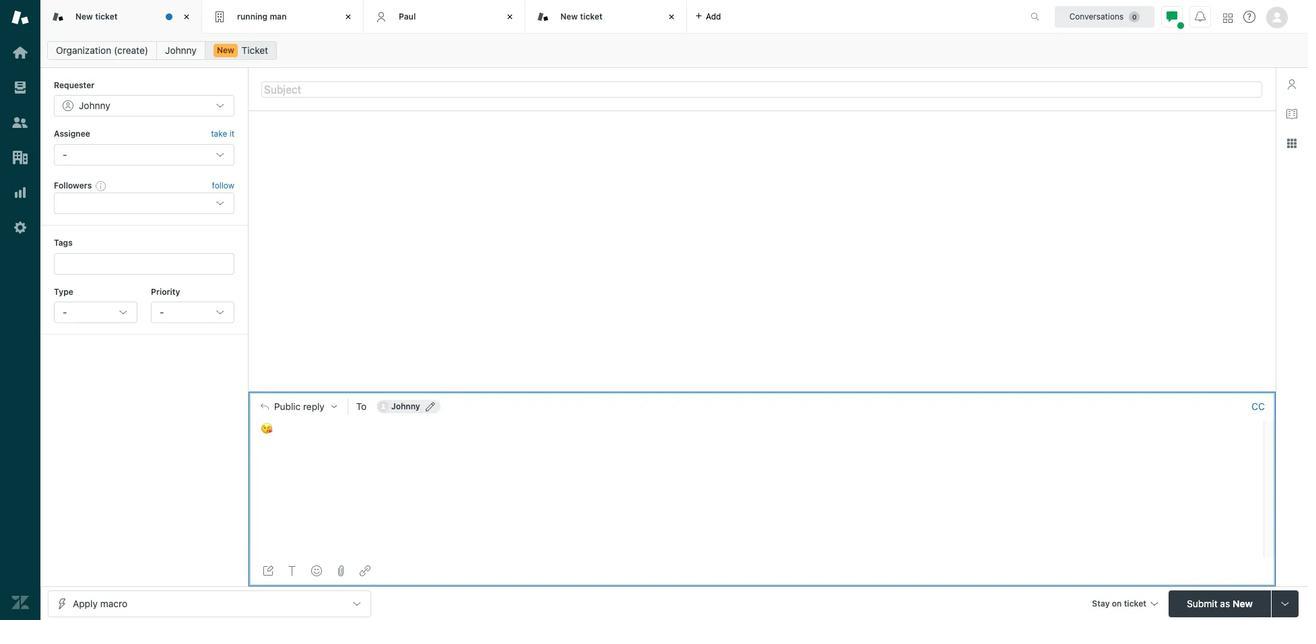 Task type: describe. For each thing, give the bounding box(es) containing it.
displays possible ticket submission types image
[[1280, 599, 1291, 609]]

assignee element
[[54, 144, 234, 166]]

2 new ticket tab from the left
[[526, 0, 687, 34]]

info on adding followers image
[[96, 181, 107, 191]]

main element
[[0, 0, 40, 621]]

assignee
[[54, 129, 90, 139]]

edit user image
[[426, 402, 435, 411]]

running
[[237, 11, 268, 21]]

customers image
[[11, 114, 29, 131]]

type
[[54, 287, 73, 297]]

organization
[[56, 44, 111, 56]]

take
[[211, 129, 227, 139]]

reply
[[303, 401, 325, 412]]

admin image
[[11, 219, 29, 237]]

ticket
[[242, 44, 268, 56]]

get started image
[[11, 44, 29, 61]]

johnny for to
[[391, 401, 420, 411]]

on
[[1112, 599, 1122, 609]]

apply
[[73, 598, 98, 609]]

submit as new
[[1187, 598, 1253, 609]]

paul tab
[[364, 0, 526, 34]]

- button for type
[[54, 302, 137, 323]]

(create)
[[114, 44, 148, 56]]

views image
[[11, 79, 29, 96]]

rocklobster@gmail.com image
[[378, 401, 389, 412]]

1 new ticket tab from the left
[[40, 0, 202, 34]]

follow
[[212, 181, 234, 191]]

close image for paul
[[503, 10, 517, 24]]

stay on ticket
[[1092, 599, 1147, 609]]

1 new ticket from the left
[[75, 11, 118, 21]]

😘️
[[260, 423, 272, 434]]

secondary element
[[40, 37, 1309, 64]]

as
[[1221, 598, 1231, 609]]

cc
[[1252, 401, 1265, 412]]

public
[[274, 401, 301, 412]]

get help image
[[1244, 11, 1256, 23]]

organization (create)
[[56, 44, 148, 56]]

apps image
[[1287, 138, 1298, 149]]

button displays agent's chat status as online. image
[[1167, 11, 1178, 22]]

knowledge image
[[1287, 108, 1298, 119]]

requester element
[[54, 95, 234, 117]]

format text image
[[287, 566, 298, 577]]

priority
[[151, 287, 180, 297]]

tags
[[54, 238, 73, 248]]

add
[[706, 11, 721, 21]]

draft mode image
[[263, 566, 274, 577]]

tabs tab list
[[40, 0, 1017, 34]]

stay on ticket button
[[1086, 591, 1164, 620]]

zendesk image
[[11, 594, 29, 612]]

2 new ticket from the left
[[561, 11, 603, 21]]

conversations button
[[1055, 6, 1155, 27]]



Task type: vqa. For each thing, say whether or not it's contained in the screenshot.
Draft mode Icon on the left of the page
yes



Task type: locate. For each thing, give the bounding box(es) containing it.
1 horizontal spatial close image
[[503, 10, 517, 24]]

followers element
[[54, 193, 234, 214]]

2 horizontal spatial johnny
[[391, 401, 420, 411]]

0 horizontal spatial ticket
[[95, 11, 118, 21]]

0 horizontal spatial - button
[[54, 302, 137, 323]]

close image inside running man tab
[[342, 10, 355, 24]]

- down assignee
[[63, 149, 67, 160]]

- button down type
[[54, 302, 137, 323]]

1 horizontal spatial new ticket
[[561, 11, 603, 21]]

- for priority
[[160, 307, 164, 318]]

to
[[356, 401, 367, 412]]

1 close image from the left
[[342, 10, 355, 24]]

tags element
[[54, 253, 234, 275]]

0 horizontal spatial new ticket
[[75, 11, 118, 21]]

close image
[[342, 10, 355, 24], [503, 10, 517, 24]]

add button
[[687, 0, 729, 33]]

- down 'priority'
[[160, 307, 164, 318]]

- button for priority
[[151, 302, 234, 323]]

submit
[[1187, 598, 1218, 609]]

johnny right (create)
[[165, 44, 197, 56]]

1 horizontal spatial johnny
[[165, 44, 197, 56]]

1 horizontal spatial ticket
[[580, 11, 603, 21]]

new inside "secondary" element
[[217, 45, 234, 55]]

1 horizontal spatial - button
[[151, 302, 234, 323]]

0 horizontal spatial johnny
[[79, 100, 110, 111]]

add attachment image
[[336, 566, 346, 577]]

1 vertical spatial johnny
[[79, 100, 110, 111]]

paul
[[399, 11, 416, 21]]

0 vertical spatial johnny
[[165, 44, 197, 56]]

close image inside paul 'tab'
[[503, 10, 517, 24]]

notifications image
[[1195, 11, 1206, 22]]

johnny inside "secondary" element
[[165, 44, 197, 56]]

take it button
[[211, 128, 234, 141]]

it
[[230, 129, 234, 139]]

macro
[[100, 598, 127, 609]]

- inside assignee element
[[63, 149, 67, 160]]

take it
[[211, 129, 234, 139]]

- down type
[[63, 307, 67, 318]]

insert emojis image
[[311, 566, 322, 577]]

2 vertical spatial johnny
[[391, 401, 420, 411]]

add link (cmd k) image
[[360, 566, 371, 577]]

close image up johnny link
[[180, 10, 193, 24]]

running man tab
[[202, 0, 364, 34]]

johnny right rocklobster@gmail.com image
[[391, 401, 420, 411]]

close image
[[180, 10, 193, 24], [665, 10, 679, 24]]

new
[[75, 11, 93, 21], [561, 11, 578, 21], [217, 45, 234, 55], [1233, 598, 1253, 609]]

stay
[[1092, 599, 1110, 609]]

2 close image from the left
[[503, 10, 517, 24]]

apply macro
[[73, 598, 127, 609]]

new ticket
[[75, 11, 118, 21], [561, 11, 603, 21]]

organizations image
[[11, 149, 29, 166]]

ticket inside popup button
[[1124, 599, 1147, 609]]

-
[[63, 149, 67, 160], [63, 307, 67, 318], [160, 307, 164, 318]]

- button down 'priority'
[[151, 302, 234, 323]]

johnny inside 'requester' element
[[79, 100, 110, 111]]

- for type
[[63, 307, 67, 318]]

johnny
[[165, 44, 197, 56], [79, 100, 110, 111], [391, 401, 420, 411]]

close image up "secondary" element
[[665, 10, 679, 24]]

1 - button from the left
[[54, 302, 137, 323]]

minimize composer image
[[757, 386, 767, 397]]

2 horizontal spatial ticket
[[1124, 599, 1147, 609]]

johnny for requester
[[79, 100, 110, 111]]

requester
[[54, 80, 95, 90]]

0 horizontal spatial close image
[[342, 10, 355, 24]]

1 close image from the left
[[180, 10, 193, 24]]

1 horizontal spatial close image
[[665, 10, 679, 24]]

public reply button
[[249, 393, 348, 421]]

zendesk support image
[[11, 9, 29, 26]]

Subject field
[[261, 81, 1263, 97]]

zendesk products image
[[1224, 13, 1233, 23]]

conversations
[[1070, 11, 1124, 21]]

man
[[270, 11, 287, 21]]

followers
[[54, 180, 92, 191]]

reporting image
[[11, 184, 29, 201]]

running man
[[237, 11, 287, 21]]

organization (create) button
[[47, 41, 157, 60]]

johnny link
[[156, 41, 205, 60]]

ticket
[[95, 11, 118, 21], [580, 11, 603, 21], [1124, 599, 1147, 609]]

public reply
[[274, 401, 325, 412]]

close image for running man
[[342, 10, 355, 24]]

2 close image from the left
[[665, 10, 679, 24]]

- button
[[54, 302, 137, 323], [151, 302, 234, 323]]

Public reply composer text field
[[255, 421, 1260, 449]]

new ticket tab
[[40, 0, 202, 34], [526, 0, 687, 34]]

0 horizontal spatial close image
[[180, 10, 193, 24]]

follow button
[[212, 180, 234, 192]]

2 - button from the left
[[151, 302, 234, 323]]

customer context image
[[1287, 79, 1298, 90]]

cc button
[[1252, 401, 1265, 413]]

johnny down requester
[[79, 100, 110, 111]]

0 horizontal spatial new ticket tab
[[40, 0, 202, 34]]

1 horizontal spatial new ticket tab
[[526, 0, 687, 34]]



